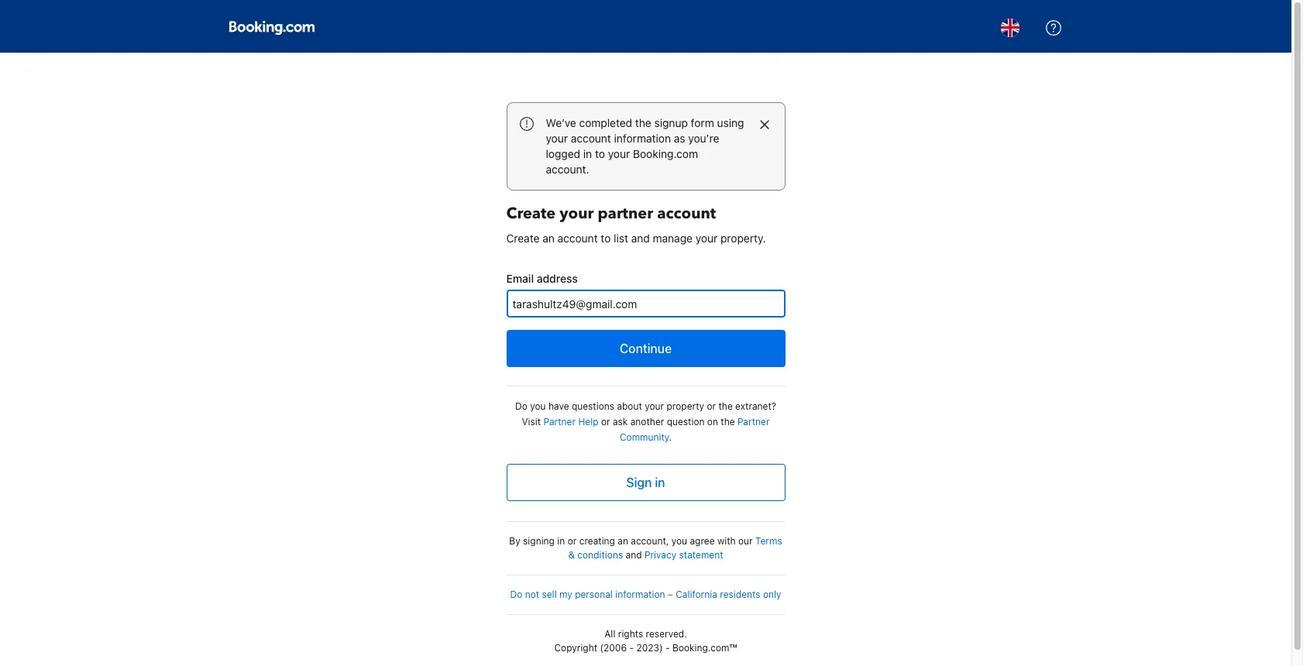 Task type: describe. For each thing, give the bounding box(es) containing it.
2 vertical spatial account
[[557, 232, 598, 245]]

questions
[[572, 401, 614, 412]]

your down account.
[[560, 203, 594, 224]]

all rights reserved . copyright (2006 - 2023) - booking.com™
[[554, 628, 737, 654]]

do for do not sell my personal information – california residents only
[[510, 589, 522, 600]]

using
[[717, 116, 744, 129]]

do you have questions about your property or the extranet? visit
[[515, 401, 776, 428]]

the inside do you have questions about your property or the extranet? visit
[[719, 401, 733, 412]]

1 create from the top
[[506, 203, 556, 224]]

. inside all rights reserved . copyright (2006 - 2023) - booking.com™
[[684, 628, 687, 640]]

conditions
[[577, 549, 623, 561]]

terms
[[755, 535, 782, 547]]

partner help link
[[543, 416, 598, 428]]

we've
[[546, 116, 576, 129]]

have
[[548, 401, 569, 412]]

not
[[525, 589, 539, 600]]

account,
[[631, 535, 669, 547]]

do for do you have questions about your property or the extranet? visit
[[515, 401, 527, 412]]

extranet?
[[735, 401, 776, 412]]

create your partner account create an account to list and manage your property.
[[506, 203, 766, 245]]

address
[[537, 272, 578, 285]]

account inside we've completed the signup form using your account information as you're logged in to your booking.com account.
[[571, 132, 611, 145]]

help
[[578, 416, 598, 428]]

property.
[[720, 232, 766, 245]]

an for signing
[[618, 535, 628, 547]]

1 vertical spatial you
[[671, 535, 687, 547]]

partner
[[598, 203, 653, 224]]

residents
[[720, 589, 760, 600]]

2023)
[[636, 642, 663, 654]]

on
[[707, 416, 718, 428]]

2 create from the top
[[506, 232, 540, 245]]

only
[[763, 589, 781, 600]]

as
[[674, 132, 685, 145]]

partner for partner community
[[737, 416, 770, 428]]

email address
[[506, 272, 578, 285]]

sign
[[626, 476, 652, 490]]

community
[[620, 432, 669, 443]]

california
[[676, 589, 717, 600]]

0 vertical spatial .
[[669, 432, 672, 443]]

do not sell my personal information – california residents only
[[510, 589, 781, 600]]

1 vertical spatial or
[[601, 416, 610, 428]]

continue button
[[506, 330, 785, 367]]

your right manage
[[695, 232, 718, 245]]

and privacy statement
[[623, 549, 723, 561]]

terms & conditions link
[[568, 535, 782, 561]]

ask
[[613, 416, 628, 428]]

question
[[667, 416, 705, 428]]

we've completed the signup form using your account information as you're logged in to your booking.com account.
[[546, 116, 744, 176]]

all
[[604, 628, 615, 640]]

my
[[559, 589, 572, 600]]

your inside do you have questions about your property or the extranet? visit
[[645, 401, 664, 412]]

statement
[[679, 549, 723, 561]]

1 vertical spatial account
[[657, 203, 716, 224]]

completed
[[579, 116, 632, 129]]



Task type: vqa. For each thing, say whether or not it's contained in the screenshot.
'address'
yes



Task type: locate. For each thing, give the bounding box(es) containing it.
visit
[[522, 416, 541, 428]]

information
[[614, 132, 671, 145], [615, 589, 665, 600]]

in right the sign
[[655, 476, 665, 490]]

an for your
[[542, 232, 555, 245]]

in inside button
[[655, 476, 665, 490]]

partner help or ask another question on the
[[543, 416, 737, 428]]

1 vertical spatial information
[[615, 589, 665, 600]]

to inside create your partner account create an account to list and manage your property.
[[601, 232, 611, 245]]

2 partner from the left
[[737, 416, 770, 428]]

you up visit
[[530, 401, 546, 412]]

your
[[546, 132, 568, 145], [608, 147, 630, 160], [560, 203, 594, 224], [695, 232, 718, 245], [645, 401, 664, 412]]

or inside do you have questions about your property or the extranet? visit
[[707, 401, 716, 412]]

1 horizontal spatial .
[[684, 628, 687, 640]]

information inside we've completed the signup form using your account information as you're logged in to your booking.com account.
[[614, 132, 671, 145]]

2 vertical spatial or
[[568, 535, 577, 547]]

sign in button
[[506, 464, 785, 501]]

booking.com
[[633, 147, 698, 160]]

you
[[530, 401, 546, 412], [671, 535, 687, 547]]

- down rights
[[629, 642, 634, 654]]

1 vertical spatial do
[[510, 589, 522, 600]]

an right creating
[[618, 535, 628, 547]]

and right the list
[[631, 232, 650, 245]]

signup
[[654, 116, 688, 129]]

or
[[707, 401, 716, 412], [601, 416, 610, 428], [568, 535, 577, 547]]

sign in
[[626, 476, 665, 490]]

another
[[630, 416, 664, 428]]

–
[[668, 589, 673, 600]]

an inside create your partner account create an account to list and manage your property.
[[542, 232, 555, 245]]

in right logged on the top
[[583, 147, 592, 160]]

0 horizontal spatial you
[[530, 401, 546, 412]]

the left signup at the right top of page
[[635, 116, 651, 129]]

. up booking.com™
[[684, 628, 687, 640]]

do not sell my personal information – california residents only link
[[510, 589, 781, 600]]

- down 'reserved' at the bottom of the page
[[665, 642, 670, 654]]

1 vertical spatial to
[[601, 232, 611, 245]]

create
[[506, 203, 556, 224], [506, 232, 540, 245]]

in inside we've completed the signup form using your account information as you're logged in to your booking.com account.
[[583, 147, 592, 160]]

continue
[[620, 342, 672, 356]]

0 horizontal spatial -
[[629, 642, 634, 654]]

1 partner from the left
[[543, 416, 576, 428]]

2 horizontal spatial or
[[707, 401, 716, 412]]

1 horizontal spatial you
[[671, 535, 687, 547]]

0 vertical spatial the
[[635, 116, 651, 129]]

-
[[629, 642, 634, 654], [665, 642, 670, 654]]

sell
[[542, 589, 557, 600]]

creating
[[579, 535, 615, 547]]

copyright
[[554, 642, 597, 654]]

email
[[506, 272, 534, 285]]

Email address email field
[[506, 290, 785, 318]]

and down by signing in or creating an account, you agree with our
[[626, 549, 642, 561]]

0 vertical spatial you
[[530, 401, 546, 412]]

by
[[509, 535, 520, 547]]

account
[[571, 132, 611, 145], [657, 203, 716, 224], [557, 232, 598, 245]]

1 horizontal spatial in
[[583, 147, 592, 160]]

1 vertical spatial in
[[655, 476, 665, 490]]

partner down extranet?
[[737, 416, 770, 428]]

or up 'on'
[[707, 401, 716, 412]]

0 horizontal spatial an
[[542, 232, 555, 245]]

0 vertical spatial or
[[707, 401, 716, 412]]

0 vertical spatial to
[[595, 147, 605, 160]]

.
[[669, 432, 672, 443], [684, 628, 687, 640]]

partner for partner help or ask another question on the
[[543, 416, 576, 428]]

0 vertical spatial in
[[583, 147, 592, 160]]

privacy statement link
[[644, 549, 723, 561]]

account down the completed
[[571, 132, 611, 145]]

your down we've
[[546, 132, 568, 145]]

the right 'on'
[[721, 416, 735, 428]]

1 horizontal spatial partner
[[737, 416, 770, 428]]

1 vertical spatial an
[[618, 535, 628, 547]]

1 vertical spatial create
[[506, 232, 540, 245]]

account.
[[546, 163, 589, 176]]

property
[[667, 401, 704, 412]]

the inside we've completed the signup form using your account information as you're logged in to your booking.com account.
[[635, 116, 651, 129]]

0 horizontal spatial or
[[568, 535, 577, 547]]

do
[[515, 401, 527, 412], [510, 589, 522, 600]]

do left not at the left of page
[[510, 589, 522, 600]]

2 vertical spatial the
[[721, 416, 735, 428]]

signing
[[523, 535, 555, 547]]

you're
[[688, 132, 719, 145]]

0 vertical spatial do
[[515, 401, 527, 412]]

to
[[595, 147, 605, 160], [601, 232, 611, 245]]

create down account.
[[506, 203, 556, 224]]

1 vertical spatial and
[[626, 549, 642, 561]]

0 horizontal spatial partner
[[543, 416, 576, 428]]

by signing in or creating an account, you agree with our
[[509, 535, 755, 547]]

partner
[[543, 416, 576, 428], [737, 416, 770, 428]]

in right signing in the left bottom of the page
[[557, 535, 565, 547]]

reserved
[[646, 628, 684, 640]]

terms & conditions
[[568, 535, 782, 561]]

with
[[717, 535, 736, 547]]

or up &
[[568, 535, 577, 547]]

account up manage
[[657, 203, 716, 224]]

partner community
[[620, 416, 770, 443]]

create your partner account element
[[506, 203, 785, 246]]

the left extranet?
[[719, 401, 733, 412]]

the
[[635, 116, 651, 129], [719, 401, 733, 412], [721, 416, 735, 428]]

agree
[[690, 535, 715, 547]]

our
[[738, 535, 753, 547]]

1 horizontal spatial -
[[665, 642, 670, 654]]

booking.com™
[[672, 642, 737, 654]]

0 vertical spatial create
[[506, 203, 556, 224]]

1 horizontal spatial an
[[618, 535, 628, 547]]

&
[[568, 549, 575, 561]]

1 vertical spatial the
[[719, 401, 733, 412]]

create up email
[[506, 232, 540, 245]]

your up another
[[645, 401, 664, 412]]

to inside we've completed the signup form using your account information as you're logged in to your booking.com account.
[[595, 147, 605, 160]]

0 vertical spatial and
[[631, 232, 650, 245]]

partner community link
[[620, 416, 770, 443]]

to left the list
[[601, 232, 611, 245]]

1 - from the left
[[629, 642, 634, 654]]

2 - from the left
[[665, 642, 670, 654]]

0 vertical spatial account
[[571, 132, 611, 145]]

account left the list
[[557, 232, 598, 245]]

you inside do you have questions about your property or the extranet? visit
[[530, 401, 546, 412]]

about
[[617, 401, 642, 412]]

information left –
[[615, 589, 665, 600]]

and
[[631, 232, 650, 245], [626, 549, 642, 561]]

sign in link
[[506, 464, 785, 501]]

2 vertical spatial in
[[557, 535, 565, 547]]

to down the completed
[[595, 147, 605, 160]]

an
[[542, 232, 555, 245], [618, 535, 628, 547]]

do inside do you have questions about your property or the extranet? visit
[[515, 401, 527, 412]]

privacy
[[644, 549, 676, 561]]

or left ask
[[601, 416, 610, 428]]

2 horizontal spatial in
[[655, 476, 665, 490]]

manage
[[653, 232, 693, 245]]

and inside create your partner account create an account to list and manage your property.
[[631, 232, 650, 245]]

do up visit
[[515, 401, 527, 412]]

logged
[[546, 147, 580, 160]]

1 vertical spatial .
[[684, 628, 687, 640]]

form
[[691, 116, 714, 129]]

rights
[[618, 628, 643, 640]]

list
[[614, 232, 628, 245]]

your down the completed
[[608, 147, 630, 160]]

0 vertical spatial an
[[542, 232, 555, 245]]

you up the "privacy statement" link
[[671, 535, 687, 547]]

. down question
[[669, 432, 672, 443]]

in
[[583, 147, 592, 160], [655, 476, 665, 490], [557, 535, 565, 547]]

0 horizontal spatial in
[[557, 535, 565, 547]]

1 horizontal spatial or
[[601, 416, 610, 428]]

partner inside partner community
[[737, 416, 770, 428]]

0 vertical spatial information
[[614, 132, 671, 145]]

personal
[[575, 589, 613, 600]]

information up booking.com
[[614, 132, 671, 145]]

partner down the have at the bottom
[[543, 416, 576, 428]]

0 horizontal spatial .
[[669, 432, 672, 443]]

(2006
[[600, 642, 627, 654]]

an up email address
[[542, 232, 555, 245]]



